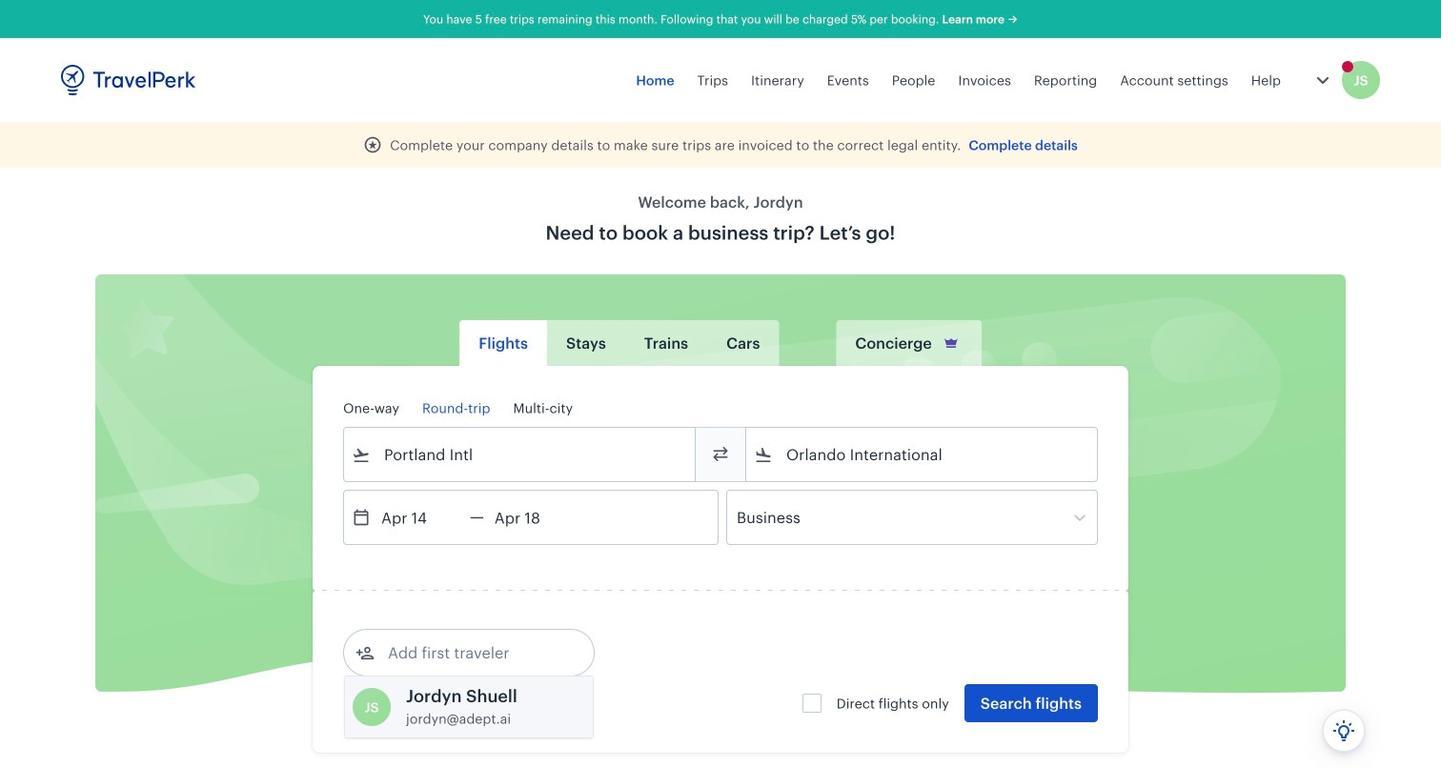 Task type: locate. For each thing, give the bounding box(es) containing it.
To search field
[[773, 440, 1073, 470]]

Depart text field
[[371, 491, 470, 544]]



Task type: describe. For each thing, give the bounding box(es) containing it.
From search field
[[371, 440, 670, 470]]

Return text field
[[484, 491, 583, 544]]

Add first traveler search field
[[375, 638, 573, 668]]



